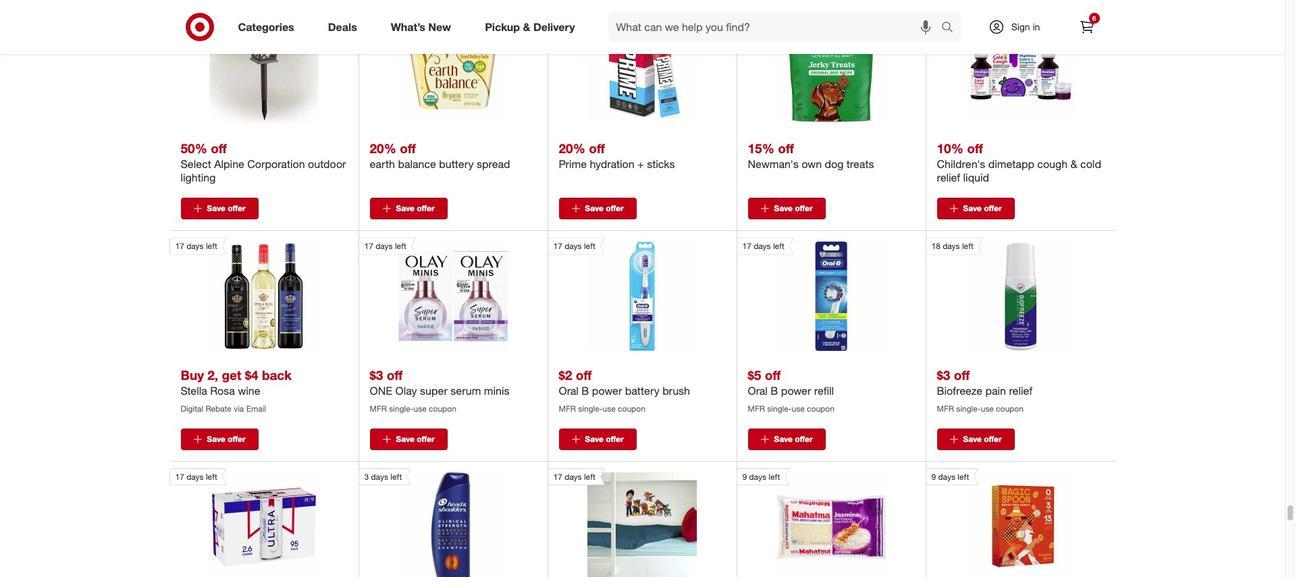 Task type: vqa. For each thing, say whether or not it's contained in the screenshot.
SAVE,
no



Task type: locate. For each thing, give the bounding box(es) containing it.
4 use from the left
[[981, 404, 994, 414]]

2 b from the left
[[771, 385, 778, 398]]

save offer down balance
[[396, 204, 435, 214]]

power left the 'refill'
[[781, 385, 812, 398]]

2 coupon from the left
[[618, 404, 646, 414]]

save offer down own
[[774, 204, 813, 214]]

off right $2
[[576, 368, 592, 383]]

17 days left for buy
[[175, 241, 217, 252]]

buy
[[181, 368, 204, 383]]

& right pickup at the top of page
[[523, 20, 531, 33]]

0 horizontal spatial 9 days left button
[[737, 469, 886, 578]]

3 mfr from the left
[[748, 404, 765, 414]]

2 20% from the left
[[559, 141, 586, 156]]

single- inside $3 off biofreeze pain relief mfr single-use coupon
[[957, 404, 981, 414]]

0 horizontal spatial relief
[[937, 171, 961, 185]]

$5
[[748, 368, 762, 383]]

oral for $5
[[748, 385, 768, 398]]

1 $3 from the left
[[370, 368, 383, 383]]

save down rebate
[[207, 434, 226, 444]]

single-
[[389, 404, 414, 414], [578, 404, 603, 414], [768, 404, 792, 414], [957, 404, 981, 414]]

offer down own
[[795, 204, 813, 214]]

biofreeze
[[937, 385, 983, 398]]

off up balance
[[400, 141, 416, 156]]

save offer down hydration
[[585, 204, 624, 214]]

$3 for one olay super serum minis
[[370, 368, 383, 383]]

1 horizontal spatial relief
[[1010, 385, 1033, 398]]

coupon down battery
[[618, 404, 646, 414]]

1 mfr from the left
[[370, 404, 387, 414]]

save offer button
[[181, 198, 258, 220], [370, 198, 448, 220], [559, 198, 637, 220], [748, 198, 826, 220], [937, 198, 1015, 220], [181, 429, 258, 450], [370, 429, 448, 450], [559, 429, 637, 450], [748, 429, 826, 450], [937, 429, 1015, 450]]

save offer down lighting
[[207, 204, 246, 214]]

&
[[523, 20, 531, 33], [1071, 158, 1078, 171]]

prime
[[559, 158, 587, 171]]

b left battery
[[582, 385, 589, 398]]

1 horizontal spatial 9 days left
[[932, 472, 970, 482]]

0 horizontal spatial $3
[[370, 368, 383, 383]]

offer down $5 off oral b power refill mfr single-use coupon
[[795, 434, 813, 444]]

17 days left
[[175, 241, 217, 252], [364, 241, 407, 252], [554, 241, 596, 252], [743, 241, 785, 252], [175, 472, 217, 482], [554, 472, 596, 482]]

off up hydration
[[589, 141, 605, 156]]

0 horizontal spatial b
[[582, 385, 589, 398]]

save offer button down lighting
[[181, 198, 258, 220]]

pickup & delivery link
[[474, 12, 592, 42]]

20%
[[370, 141, 396, 156], [559, 141, 586, 156]]

1 use from the left
[[414, 404, 427, 414]]

power
[[592, 385, 622, 398], [781, 385, 812, 398]]

offer for select alpine corporation outdoor lighting
[[228, 204, 246, 214]]

new
[[429, 20, 451, 33]]

mfr down $5
[[748, 404, 765, 414]]

coupon down the 'refill'
[[807, 404, 835, 414]]

mfr down $2
[[559, 404, 576, 414]]

0 vertical spatial relief
[[937, 171, 961, 185]]

$4
[[245, 368, 259, 383]]

save down liquid
[[964, 204, 982, 214]]

off inside $3 off biofreeze pain relief mfr single-use coupon
[[954, 368, 970, 383]]

one
[[370, 385, 393, 398]]

offer for oral b power battery brush
[[606, 434, 624, 444]]

4 mfr from the left
[[937, 404, 955, 414]]

coupon inside $2 off oral b power battery brush mfr single-use coupon
[[618, 404, 646, 414]]

offer down pain
[[984, 434, 1002, 444]]

off up olay
[[387, 368, 403, 383]]

off up biofreeze
[[954, 368, 970, 383]]

save up "3 days left"
[[396, 434, 415, 444]]

save offer button for select alpine corporation outdoor lighting
[[181, 198, 258, 220]]

offer down alpine
[[228, 204, 246, 214]]

0 horizontal spatial 9 days left
[[743, 472, 780, 482]]

save offer for stella rosa wine
[[207, 434, 246, 444]]

sign in link
[[977, 12, 1062, 42]]

save for earth balance buttery spread
[[396, 204, 415, 214]]

0 vertical spatial &
[[523, 20, 531, 33]]

save offer for earth balance buttery spread
[[396, 204, 435, 214]]

off right $5
[[765, 368, 781, 383]]

b inside $2 off oral b power battery brush mfr single-use coupon
[[582, 385, 589, 398]]

off inside $2 off oral b power battery brush mfr single-use coupon
[[576, 368, 592, 383]]

coupon down pain
[[996, 404, 1024, 414]]

off up newman's
[[778, 141, 794, 156]]

9
[[743, 472, 747, 482], [932, 472, 936, 482]]

deals
[[328, 20, 357, 33]]

20% inside the 20% off prime hydration + sticks
[[559, 141, 586, 156]]

2,
[[208, 368, 218, 383]]

save offer button for stella rosa wine
[[181, 429, 258, 450]]

2 mfr from the left
[[559, 404, 576, 414]]

save offer down $3 off biofreeze pain relief mfr single-use coupon
[[964, 434, 1002, 444]]

save offer for children's dimetapp cough & cold relief liquid
[[964, 204, 1002, 214]]

off up children's at the top right of the page
[[967, 141, 983, 156]]

3 use from the left
[[792, 404, 805, 414]]

1 horizontal spatial 20%
[[559, 141, 586, 156]]

oral inside $5 off oral b power refill mfr single-use coupon
[[748, 385, 768, 398]]

save offer button down $5 off oral b power refill mfr single-use coupon
[[748, 429, 826, 450]]

20% for 20% off prime hydration + sticks
[[559, 141, 586, 156]]

relief right pain
[[1010, 385, 1033, 398]]

3
[[364, 472, 369, 482]]

1 horizontal spatial $3
[[937, 368, 951, 383]]

save offer button for prime hydration + sticks
[[559, 198, 637, 220]]

1 power from the left
[[592, 385, 622, 398]]

hydration
[[590, 158, 635, 171]]

0 horizontal spatial 9
[[743, 472, 747, 482]]

b
[[582, 385, 589, 398], [771, 385, 778, 398]]

offer
[[228, 204, 246, 214], [417, 204, 435, 214], [606, 204, 624, 214], [795, 204, 813, 214], [984, 204, 1002, 214], [228, 434, 246, 444], [417, 434, 435, 444], [606, 434, 624, 444], [795, 434, 813, 444], [984, 434, 1002, 444]]

mfr down one
[[370, 404, 387, 414]]

save offer for select alpine corporation outdoor lighting
[[207, 204, 246, 214]]

save offer down olay
[[396, 434, 435, 444]]

save offer button down rebate
[[181, 429, 258, 450]]

save offer button for earth balance buttery spread
[[370, 198, 448, 220]]

2 oral from the left
[[748, 385, 768, 398]]

17 days left button for $2 off
[[548, 238, 697, 352]]

4 single- from the left
[[957, 404, 981, 414]]

1 vertical spatial &
[[1071, 158, 1078, 171]]

$3 inside $3 off biofreeze pain relief mfr single-use coupon
[[937, 368, 951, 383]]

save offer button down liquid
[[937, 198, 1015, 220]]

1 horizontal spatial b
[[771, 385, 778, 398]]

offer down balance
[[417, 204, 435, 214]]

18 days left
[[932, 241, 974, 252]]

save offer button up "3 days left"
[[370, 429, 448, 450]]

b left the 'refill'
[[771, 385, 778, 398]]

17 days left button for buy 2, get $4 back
[[169, 238, 319, 352]]

1 horizontal spatial power
[[781, 385, 812, 398]]

left
[[206, 241, 217, 252], [395, 241, 407, 252], [584, 241, 596, 252], [773, 241, 785, 252], [963, 241, 974, 252], [206, 472, 217, 482], [391, 472, 402, 482], [584, 472, 596, 482], [769, 472, 780, 482], [958, 472, 970, 482]]

1 oral from the left
[[559, 385, 579, 398]]

save offer
[[207, 204, 246, 214], [396, 204, 435, 214], [585, 204, 624, 214], [774, 204, 813, 214], [964, 204, 1002, 214], [207, 434, 246, 444], [396, 434, 435, 444], [585, 434, 624, 444], [774, 434, 813, 444], [964, 434, 1002, 444]]

9 days left button
[[737, 469, 886, 578], [926, 469, 1076, 578]]

$3 up biofreeze
[[937, 368, 951, 383]]

15% off newman's own dog treats
[[748, 141, 874, 171]]

what's new
[[391, 20, 451, 33]]

offer for biofreeze pain relief
[[984, 434, 1002, 444]]

off inside $5 off oral b power refill mfr single-use coupon
[[765, 368, 781, 383]]

50%
[[181, 141, 207, 156]]

3 coupon from the left
[[807, 404, 835, 414]]

sticks
[[647, 158, 675, 171]]

17 days left button
[[169, 238, 319, 352], [358, 238, 508, 352], [548, 238, 697, 352], [737, 238, 886, 352], [169, 469, 319, 578], [548, 469, 697, 578]]

oral inside $2 off oral b power battery brush mfr single-use coupon
[[559, 385, 579, 398]]

offer for earth balance buttery spread
[[417, 204, 435, 214]]

save offer down rebate
[[207, 434, 246, 444]]

power inside $2 off oral b power battery brush mfr single-use coupon
[[592, 385, 622, 398]]

20% inside 20% off earth balance buttery spread
[[370, 141, 396, 156]]

20% off earth balance buttery spread
[[370, 141, 510, 171]]

offer down hydration
[[606, 204, 624, 214]]

$3
[[370, 368, 383, 383], [937, 368, 951, 383]]

off inside 15% off newman's own dog treats
[[778, 141, 794, 156]]

0 horizontal spatial 20%
[[370, 141, 396, 156]]

relief inside 10% off children's dimetapp cough & cold relief liquid
[[937, 171, 961, 185]]

brush
[[663, 385, 690, 398]]

save offer button down newman's
[[748, 198, 826, 220]]

17
[[175, 241, 184, 252], [364, 241, 373, 252], [554, 241, 563, 252], [743, 241, 752, 252], [175, 472, 184, 482], [554, 472, 563, 482]]

2 use from the left
[[603, 404, 616, 414]]

relief
[[937, 171, 961, 185], [1010, 385, 1033, 398]]

off inside 10% off children's dimetapp cough & cold relief liquid
[[967, 141, 983, 156]]

save for oral b power refill
[[774, 434, 793, 444]]

save offer for newman's own dog treats
[[774, 204, 813, 214]]

off inside the $3 off one olay super serum minis mfr single-use coupon
[[387, 368, 403, 383]]

save
[[207, 204, 226, 214], [396, 204, 415, 214], [585, 204, 604, 214], [774, 204, 793, 214], [964, 204, 982, 214], [207, 434, 226, 444], [396, 434, 415, 444], [585, 434, 604, 444], [774, 434, 793, 444], [964, 434, 982, 444]]

via
[[234, 404, 244, 414]]

stella
[[181, 385, 207, 398]]

17 days left button for $3 off
[[358, 238, 508, 352]]

save offer for oral b power refill
[[774, 434, 813, 444]]

off
[[211, 141, 227, 156], [400, 141, 416, 156], [589, 141, 605, 156], [778, 141, 794, 156], [967, 141, 983, 156], [387, 368, 403, 383], [576, 368, 592, 383], [765, 368, 781, 383], [954, 368, 970, 383]]

offer for oral b power refill
[[795, 434, 813, 444]]

offer down "via"
[[228, 434, 246, 444]]

off up alpine
[[211, 141, 227, 156]]

save offer button down balance
[[370, 198, 448, 220]]

$3 up one
[[370, 368, 383, 383]]

b for $5 off
[[771, 385, 778, 398]]

off inside the 20% off prime hydration + sticks
[[589, 141, 605, 156]]

save down biofreeze
[[964, 434, 982, 444]]

offer down liquid
[[984, 204, 1002, 214]]

0 horizontal spatial power
[[592, 385, 622, 398]]

1 vertical spatial relief
[[1010, 385, 1033, 398]]

1 horizontal spatial oral
[[748, 385, 768, 398]]

20% up prime
[[559, 141, 586, 156]]

save offer button down $2 off oral b power battery brush mfr single-use coupon
[[559, 429, 637, 450]]

17 days left for $3
[[364, 241, 407, 252]]

coupon
[[429, 404, 457, 414], [618, 404, 646, 414], [807, 404, 835, 414], [996, 404, 1024, 414]]

save down hydration
[[585, 204, 604, 214]]

relief left liquid
[[937, 171, 961, 185]]

1 horizontal spatial 9
[[932, 472, 936, 482]]

save offer button for oral b power refill
[[748, 429, 826, 450]]

email
[[246, 404, 266, 414]]

use inside $5 off oral b power refill mfr single-use coupon
[[792, 404, 805, 414]]

days
[[187, 241, 204, 252], [376, 241, 393, 252], [565, 241, 582, 252], [754, 241, 771, 252], [943, 241, 960, 252], [187, 472, 204, 482], [371, 472, 388, 482], [565, 472, 582, 482], [750, 472, 767, 482], [939, 472, 956, 482]]

2 9 from the left
[[932, 472, 936, 482]]

oral down $5
[[748, 385, 768, 398]]

$3 for biofreeze pain relief
[[937, 368, 951, 383]]

3 single- from the left
[[768, 404, 792, 414]]

10%
[[937, 141, 964, 156]]

save offer button down $3 off biofreeze pain relief mfr single-use coupon
[[937, 429, 1015, 450]]

1 horizontal spatial 9 days left button
[[926, 469, 1076, 578]]

1 single- from the left
[[389, 404, 414, 414]]

earth
[[370, 158, 395, 171]]

sign
[[1012, 21, 1031, 32]]

2 $3 from the left
[[937, 368, 951, 383]]

0 horizontal spatial oral
[[559, 385, 579, 398]]

save offer button for biofreeze pain relief
[[937, 429, 1015, 450]]

off inside 50% off select alpine corporation outdoor lighting
[[211, 141, 227, 156]]

6
[[1093, 14, 1097, 22]]

+
[[638, 158, 644, 171]]

2 power from the left
[[781, 385, 812, 398]]

1 20% from the left
[[370, 141, 396, 156]]

& left cold
[[1071, 158, 1078, 171]]

power inside $5 off oral b power refill mfr single-use coupon
[[781, 385, 812, 398]]

single- inside $2 off oral b power battery brush mfr single-use coupon
[[578, 404, 603, 414]]

digital
[[181, 404, 203, 414]]

off inside 20% off earth balance buttery spread
[[400, 141, 416, 156]]

2 single- from the left
[[578, 404, 603, 414]]

1 b from the left
[[582, 385, 589, 398]]

search
[[935, 21, 968, 35]]

$3 inside the $3 off one olay super serum minis mfr single-use coupon
[[370, 368, 383, 383]]

save down $5 off oral b power refill mfr single-use coupon
[[774, 434, 793, 444]]

spread
[[477, 158, 510, 171]]

save down balance
[[396, 204, 415, 214]]

coupon down super
[[429, 404, 457, 414]]

save offer down $2 off oral b power battery brush mfr single-use coupon
[[585, 434, 624, 444]]

offer down super
[[417, 434, 435, 444]]

b inside $5 off oral b power refill mfr single-use coupon
[[771, 385, 778, 398]]

save offer button down hydration
[[559, 198, 637, 220]]

mfr down biofreeze
[[937, 404, 955, 414]]

save for stella rosa wine
[[207, 434, 226, 444]]

save down newman's
[[774, 204, 793, 214]]

What can we help you find? suggestions appear below search field
[[608, 12, 945, 42]]

20% up earth
[[370, 141, 396, 156]]

oral down $2
[[559, 385, 579, 398]]

battery
[[625, 385, 660, 398]]

save offer down $5 off oral b power refill mfr single-use coupon
[[774, 434, 813, 444]]

wine
[[238, 385, 260, 398]]

1 9 from the left
[[743, 472, 747, 482]]

9 days left
[[743, 472, 780, 482], [932, 472, 970, 482]]

1 coupon from the left
[[429, 404, 457, 414]]

power left battery
[[592, 385, 622, 398]]

mfr
[[370, 404, 387, 414], [559, 404, 576, 414], [748, 404, 765, 414], [937, 404, 955, 414]]

offer down $2 off oral b power battery brush mfr single-use coupon
[[606, 434, 624, 444]]

4 coupon from the left
[[996, 404, 1024, 414]]

0 horizontal spatial &
[[523, 20, 531, 33]]

save for oral b power battery brush
[[585, 434, 604, 444]]

offer for one olay super serum minis
[[417, 434, 435, 444]]

buy 2, get $4 back stella rosa wine digital rebate via email
[[181, 368, 292, 414]]

save down $2 off oral b power battery brush mfr single-use coupon
[[585, 434, 604, 444]]

17 days left for $2
[[554, 241, 596, 252]]

1 horizontal spatial &
[[1071, 158, 1078, 171]]

save down lighting
[[207, 204, 226, 214]]

17 for $2 off
[[554, 241, 563, 252]]

save offer down liquid
[[964, 204, 1002, 214]]

own
[[802, 158, 822, 171]]



Task type: describe. For each thing, give the bounding box(es) containing it.
buttery
[[439, 158, 474, 171]]

$5 off oral b power refill mfr single-use coupon
[[748, 368, 835, 414]]

use inside $3 off biofreeze pain relief mfr single-use coupon
[[981, 404, 994, 414]]

coupon inside the $3 off one olay super serum minis mfr single-use coupon
[[429, 404, 457, 414]]

1 9 days left from the left
[[743, 472, 780, 482]]

save offer button for newman's own dog treats
[[748, 198, 826, 220]]

off for 50% off select alpine corporation outdoor lighting
[[211, 141, 227, 156]]

cold
[[1081, 158, 1102, 171]]

17 days left for $5
[[743, 241, 785, 252]]

17 for buy 2, get $4 back
[[175, 241, 184, 252]]

save for prime hydration + sticks
[[585, 204, 604, 214]]

10% off children's dimetapp cough & cold relief liquid
[[937, 141, 1102, 185]]

save offer button for children's dimetapp cough & cold relief liquid
[[937, 198, 1015, 220]]

save offer for biofreeze pain relief
[[964, 434, 1002, 444]]

treats
[[847, 158, 874, 171]]

18 days left button
[[926, 238, 1076, 352]]

18
[[932, 241, 941, 252]]

sign in
[[1012, 21, 1041, 32]]

in
[[1033, 21, 1041, 32]]

offer for prime hydration + sticks
[[606, 204, 624, 214]]

3 days left
[[364, 472, 402, 482]]

off for $2 off oral b power battery brush mfr single-use coupon
[[576, 368, 592, 383]]

newman's
[[748, 158, 799, 171]]

oral for $2
[[559, 385, 579, 398]]

categories
[[238, 20, 294, 33]]

balance
[[398, 158, 436, 171]]

power for $2 off
[[592, 385, 622, 398]]

6 link
[[1072, 12, 1102, 42]]

olay
[[396, 385, 417, 398]]

delivery
[[534, 20, 575, 33]]

corporation
[[247, 158, 305, 171]]

mfr inside the $3 off one olay super serum minis mfr single-use coupon
[[370, 404, 387, 414]]

save for select alpine corporation outdoor lighting
[[207, 204, 226, 214]]

50% off select alpine corporation outdoor lighting
[[181, 141, 346, 185]]

save for newman's own dog treats
[[774, 204, 793, 214]]

save for children's dimetapp cough & cold relief liquid
[[964, 204, 982, 214]]

coupon inside $5 off oral b power refill mfr single-use coupon
[[807, 404, 835, 414]]

save offer button for one olay super serum minis
[[370, 429, 448, 450]]

17 for $5 off
[[743, 241, 752, 252]]

save offer button for oral b power battery brush
[[559, 429, 637, 450]]

super
[[420, 385, 448, 398]]

off for $5 off oral b power refill mfr single-use coupon
[[765, 368, 781, 383]]

off for 20% off prime hydration + sticks
[[589, 141, 605, 156]]

$3 off one olay super serum minis mfr single-use coupon
[[370, 368, 510, 414]]

deals link
[[317, 12, 374, 42]]

refill
[[815, 385, 834, 398]]

single- inside $5 off oral b power refill mfr single-use coupon
[[768, 404, 792, 414]]

off for 15% off newman's own dog treats
[[778, 141, 794, 156]]

2 9 days left button from the left
[[926, 469, 1076, 578]]

rosa
[[210, 385, 235, 398]]

power for $5 off
[[781, 385, 812, 398]]

dog
[[825, 158, 844, 171]]

single- inside the $3 off one olay super serum minis mfr single-use coupon
[[389, 404, 414, 414]]

offer for stella rosa wine
[[228, 434, 246, 444]]

get
[[222, 368, 242, 383]]

save for biofreeze pain relief
[[964, 434, 982, 444]]

minis
[[484, 385, 510, 398]]

offer for newman's own dog treats
[[795, 204, 813, 214]]

serum
[[451, 385, 481, 398]]

& inside 10% off children's dimetapp cough & cold relief liquid
[[1071, 158, 1078, 171]]

save offer for prime hydration + sticks
[[585, 204, 624, 214]]

2 9 days left from the left
[[932, 472, 970, 482]]

use inside $2 off oral b power battery brush mfr single-use coupon
[[603, 404, 616, 414]]

select
[[181, 158, 211, 171]]

children's
[[937, 158, 986, 171]]

liquid
[[964, 171, 990, 185]]

coupon inside $3 off biofreeze pain relief mfr single-use coupon
[[996, 404, 1024, 414]]

$2 off oral b power battery brush mfr single-use coupon
[[559, 368, 690, 414]]

mfr inside $5 off oral b power refill mfr single-use coupon
[[748, 404, 765, 414]]

what's
[[391, 20, 426, 33]]

mfr inside $3 off biofreeze pain relief mfr single-use coupon
[[937, 404, 955, 414]]

20% for 20% off earth balance buttery spread
[[370, 141, 396, 156]]

rebate
[[206, 404, 232, 414]]

outdoor
[[308, 158, 346, 171]]

alpine
[[214, 158, 244, 171]]

off for $3 off one olay super serum minis mfr single-use coupon
[[387, 368, 403, 383]]

20% off prime hydration + sticks
[[559, 141, 675, 171]]

17 for $3 off
[[364, 241, 373, 252]]

b for $2 off
[[582, 385, 589, 398]]

back
[[262, 368, 292, 383]]

pickup & delivery
[[485, 20, 575, 33]]

what's new link
[[379, 12, 468, 42]]

save offer for oral b power battery brush
[[585, 434, 624, 444]]

15%
[[748, 141, 775, 156]]

search button
[[935, 12, 968, 45]]

use inside the $3 off one olay super serum minis mfr single-use coupon
[[414, 404, 427, 414]]

17 days left button for $5 off
[[737, 238, 886, 352]]

off for 20% off earth balance buttery spread
[[400, 141, 416, 156]]

$3 off biofreeze pain relief mfr single-use coupon
[[937, 368, 1033, 414]]

relief inside $3 off biofreeze pain relief mfr single-use coupon
[[1010, 385, 1033, 398]]

save for one olay super serum minis
[[396, 434, 415, 444]]

cough
[[1038, 158, 1068, 171]]

dimetapp
[[989, 158, 1035, 171]]

1 9 days left button from the left
[[737, 469, 886, 578]]

3 days left button
[[358, 469, 508, 578]]

pain
[[986, 385, 1007, 398]]

off for 10% off children's dimetapp cough & cold relief liquid
[[967, 141, 983, 156]]

mfr inside $2 off oral b power battery brush mfr single-use coupon
[[559, 404, 576, 414]]

offer for children's dimetapp cough & cold relief liquid
[[984, 204, 1002, 214]]

$2
[[559, 368, 572, 383]]

categories link
[[227, 12, 311, 42]]

save offer for one olay super serum minis
[[396, 434, 435, 444]]

off for $3 off biofreeze pain relief mfr single-use coupon
[[954, 368, 970, 383]]

pickup
[[485, 20, 520, 33]]

lighting
[[181, 171, 216, 185]]



